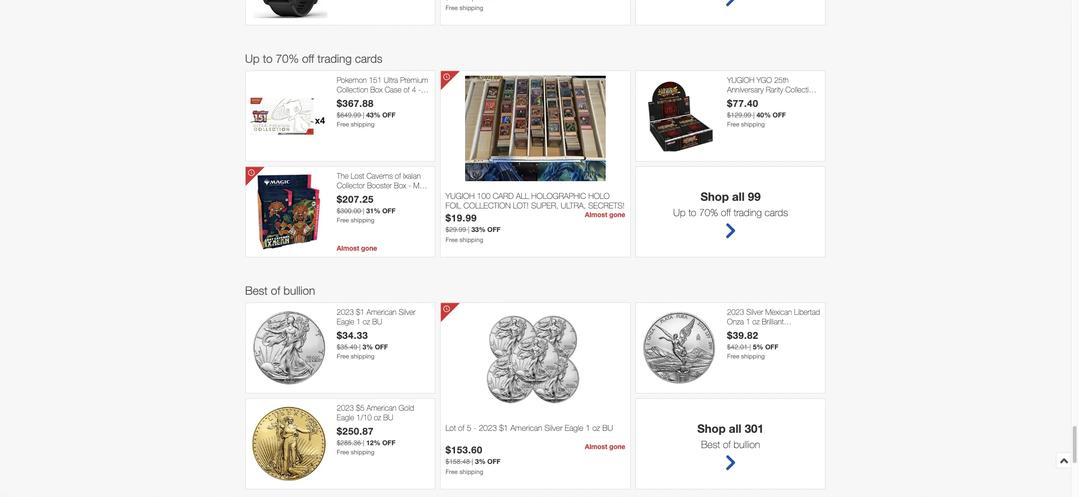 Task type: describe. For each thing, give the bounding box(es) containing it.
off inside $39.82 $42.01 | 5% off free shipping
[[765, 343, 779, 351]]

silver inside 2023 $1 american silver eagle 1 oz bu $34.33 $35.49 | 3% off free shipping
[[399, 308, 416, 317]]

all for 99
[[732, 190, 745, 204]]

card
[[493, 191, 514, 201]]

new!
[[363, 191, 379, 199]]

free inside $39.82 $42.01 | 5% off free shipping
[[727, 353, 740, 360]]

free inside $207.25 $300.00 | 31% off free shipping
[[337, 217, 349, 224]]

0 vertical spatial up
[[245, 52, 260, 65]]

$39.82
[[727, 330, 759, 341]]

$153.60 $158.48 | 3% off free shipping
[[446, 445, 501, 476]]

shop all 301 best of bullion
[[698, 423, 764, 451]]

3% inside $153.60 $158.48 | 3% off free shipping
[[475, 458, 486, 466]]

| inside '$367.88 $649.99 | 43% off free shipping'
[[363, 111, 364, 119]]

$19.99
[[446, 212, 477, 224]]

bu for $250.87
[[383, 414, 393, 422]]

$29.99
[[446, 226, 466, 234]]

| inside 2023 $1 american silver eagle 1 oz bu $34.33 $35.49 | 3% off free shipping
[[359, 344, 361, 351]]

25th
[[774, 76, 789, 85]]

super,
[[531, 201, 559, 211]]

collection inside pokemon 151 ultra premium collection box case of 4 - brand new sealed
[[337, 85, 368, 94]]

lot of 5 - 2023 $1 american silver eagle 1 oz bu
[[446, 424, 613, 433]]

box inside pokemon 151 ultra premium collection box case of 4 - brand new sealed
[[370, 85, 383, 94]]

up to 70% off trading cards
[[245, 52, 383, 65]]

shipping inside $207.25 $300.00 | 31% off free shipping
[[351, 217, 375, 224]]

american inside lot of 5 - 2023 $1 american silver eagle 1 oz bu link
[[511, 424, 542, 433]]

yugioh ygo 25th anniversary rarity collection booster box ships 11/1 link
[[727, 76, 821, 103]]

| inside '$77.40 $129.99 | 40% off free shipping'
[[753, 111, 755, 119]]

$250.87
[[337, 426, 374, 437]]

2023 for $34.33
[[337, 308, 354, 317]]

yugioh 100 card all holographic holo foil collection lot! super, ultra, secrets! $19.99 $29.99 | 33% off free shipping
[[446, 191, 625, 244]]

almost for best of bullion
[[585, 443, 608, 452]]

the
[[337, 172, 349, 181]]

$207.25
[[337, 193, 374, 205]]

$35.49
[[337, 344, 357, 351]]

shipping inside $153.60 $158.48 | 3% off free shipping
[[460, 469, 483, 476]]

$367.88
[[337, 97, 374, 109]]

uncirculated
[[727, 327, 767, 336]]

of inside pokemon 151 ultra premium collection box case of 4 - brand new sealed
[[404, 85, 410, 94]]

151
[[369, 76, 382, 85]]

bu for $34.33
[[372, 318, 382, 326]]

2023 $1 american silver eagle 1 oz bu link
[[337, 308, 430, 327]]

| inside 2023 $5 american gold eagle 1/10 oz bu $250.87 $285.36 | 12% off free shipping
[[363, 440, 364, 447]]

1 vertical spatial gone
[[361, 245, 377, 253]]

best of bullion
[[245, 284, 315, 298]]

case
[[385, 85, 402, 94]]

11/1
[[791, 94, 807, 103]]

$649.99
[[337, 111, 361, 119]]

free inside '$77.40 $129.99 | 40% off free shipping'
[[727, 121, 740, 128]]

mtg
[[413, 181, 429, 190]]

43%
[[366, 111, 381, 119]]

all
[[516, 191, 529, 201]]

secrets!
[[588, 201, 625, 211]]

to inside "shop all 99 up to 70% off trading cards"
[[689, 207, 696, 219]]

onza
[[727, 318, 744, 326]]

- down collector at the left of page
[[337, 191, 340, 199]]

100
[[477, 191, 491, 201]]

pokemon 151 ultra premium collection box case of 4 - brand new sealed link
[[337, 76, 430, 103]]

$153.60
[[446, 445, 483, 456]]

off inside yugioh 100 card all holographic holo foil collection lot! super, ultra, secrets! $19.99 $29.99 | 33% off free shipping
[[487, 226, 501, 234]]

ultra,
[[561, 201, 586, 211]]

shipping inside '$367.88 $649.99 | 43% off free shipping'
[[351, 121, 375, 128]]

oz for $34.33
[[363, 318, 370, 326]]

$77.40
[[727, 97, 759, 109]]

off inside 2023 $5 american gold eagle 1/10 oz bu $250.87 $285.36 | 12% off free shipping
[[382, 439, 396, 447]]

american for $34.33
[[367, 308, 397, 317]]

33%
[[471, 226, 486, 234]]

$158.48
[[446, 459, 470, 466]]

301
[[745, 423, 764, 436]]

2023 silver mexican libertad onza 1 oz brilliant uncirculated
[[727, 308, 820, 336]]

gone for best of bullion
[[609, 443, 626, 452]]

almost for up to 70% off trading cards
[[585, 211, 608, 219]]

brand inside pokemon 151 ultra premium collection box case of 4 - brand new sealed
[[337, 94, 356, 103]]

yugioh 100 card all holographic holo foil collection lot! super, ultra, secrets! link
[[446, 191, 626, 212]]

2023 for $250.87
[[337, 404, 354, 413]]

$39.82 $42.01 | 5% off free shipping
[[727, 330, 779, 360]]

40%
[[757, 111, 771, 119]]

sealed
[[375, 94, 397, 103]]

booster for $77.40
[[727, 94, 752, 103]]

1 vertical spatial almost
[[337, 245, 359, 253]]

70% inside "shop all 99 up to 70% off trading cards"
[[699, 207, 718, 219]]

pokemon 151 ultra premium collection box case of 4 - brand new sealed
[[337, 76, 428, 103]]

2023 silver mexican libertad onza 1 oz brilliant uncirculated link
[[727, 308, 821, 336]]

$1 inside 2023 $1 american silver eagle 1 oz bu $34.33 $35.49 | 3% off free shipping
[[356, 308, 365, 317]]

the lost caverns of ixalan collector booster box - mtg - brand new! ships 11/9 link
[[337, 172, 430, 199]]

shipping inside yugioh 100 card all holographic holo foil collection lot! super, ultra, secrets! $19.99 $29.99 | 33% off free shipping
[[460, 237, 483, 244]]

ships
[[381, 191, 400, 199]]

1 horizontal spatial $1
[[499, 424, 508, 433]]

free shipping
[[446, 4, 483, 12]]

libertad
[[794, 308, 820, 317]]

gold
[[399, 404, 414, 413]]

american for $250.87
[[367, 404, 397, 413]]

mexican
[[766, 308, 792, 317]]

lot!
[[513, 201, 529, 211]]

free inside 2023 $1 american silver eagle 1 oz bu $34.33 $35.49 | 3% off free shipping
[[337, 353, 349, 360]]

shipping inside $39.82 $42.01 | 5% off free shipping
[[741, 353, 765, 360]]

foil
[[446, 201, 461, 211]]

lot of 5 - 2023 $1 american silver eagle 1 oz bu link
[[446, 424, 626, 445]]

5
[[467, 424, 471, 433]]

99
[[748, 190, 761, 204]]

ygo
[[757, 76, 772, 85]]

5%
[[753, 343, 764, 351]]

silver inside 2023 silver mexican libertad onza 1 oz brilliant uncirculated
[[747, 308, 763, 317]]

1 vertical spatial almost gone
[[337, 245, 377, 253]]

the lost caverns of ixalan collector booster box - mtg - brand new! ships 11/9
[[337, 172, 429, 199]]

yugioh for booster
[[727, 76, 755, 85]]

off inside '$367.88 $649.99 | 43% off free shipping'
[[382, 111, 396, 119]]



Task type: locate. For each thing, give the bounding box(es) containing it.
trading up the pokemon
[[317, 52, 352, 65]]

1 inside 2023 silver mexican libertad onza 1 oz brilliant uncirculated
[[746, 318, 751, 326]]

collection
[[337, 85, 368, 94], [786, 85, 817, 94]]

0 vertical spatial box
[[370, 85, 383, 94]]

box up 40%
[[754, 94, 767, 103]]

| left 43%
[[363, 111, 364, 119]]

1 for $34.33
[[356, 318, 361, 326]]

2023 $1 american silver eagle 1 oz bu $34.33 $35.49 | 3% off free shipping
[[337, 308, 416, 360]]

3%
[[363, 343, 373, 351], [475, 458, 486, 466]]

2 vertical spatial box
[[394, 181, 406, 190]]

0 vertical spatial all
[[732, 190, 745, 204]]

2 vertical spatial bu
[[603, 424, 613, 433]]

| left 40%
[[753, 111, 755, 119]]

0 horizontal spatial yugioh
[[446, 191, 475, 201]]

0 horizontal spatial bu
[[372, 318, 382, 326]]

-
[[418, 85, 421, 94], [409, 181, 411, 190], [337, 191, 340, 199], [474, 424, 477, 433]]

1 vertical spatial 3%
[[475, 458, 486, 466]]

oz inside 2023 silver mexican libertad onza 1 oz brilliant uncirculated
[[753, 318, 760, 326]]

to
[[263, 52, 273, 65], [689, 207, 696, 219]]

yugioh up foil
[[446, 191, 475, 201]]

1 vertical spatial american
[[367, 404, 397, 413]]

0 vertical spatial 70%
[[276, 52, 299, 65]]

0 vertical spatial american
[[367, 308, 397, 317]]

brilliant
[[762, 318, 784, 326]]

eagle inside 2023 $5 american gold eagle 1/10 oz bu $250.87 $285.36 | 12% off free shipping
[[337, 414, 354, 422]]

3% down $34.33
[[363, 343, 373, 351]]

free inside $153.60 $158.48 | 3% off free shipping
[[446, 469, 458, 476]]

2 vertical spatial american
[[511, 424, 542, 433]]

shop for shop all 99
[[701, 190, 729, 204]]

1 vertical spatial bu
[[383, 414, 393, 422]]

lot
[[446, 424, 456, 433]]

1
[[356, 318, 361, 326], [746, 318, 751, 326], [586, 424, 590, 433]]

2023 up onza
[[727, 308, 744, 317]]

brand
[[337, 94, 356, 103], [342, 191, 361, 199]]

1 horizontal spatial 70%
[[699, 207, 718, 219]]

$1 right "5"
[[499, 424, 508, 433]]

1 vertical spatial bullion
[[734, 440, 760, 451]]

collection up 11/1
[[786, 85, 817, 94]]

1 collection from the left
[[337, 85, 368, 94]]

eagle for $34.33
[[337, 318, 354, 326]]

1 inside 2023 $1 american silver eagle 1 oz bu $34.33 $35.49 | 3% off free shipping
[[356, 318, 361, 326]]

| left 33%
[[468, 226, 470, 234]]

american inside 2023 $1 american silver eagle 1 oz bu $34.33 $35.49 | 3% off free shipping
[[367, 308, 397, 317]]

0 vertical spatial eagle
[[337, 318, 354, 326]]

$129.99
[[727, 111, 752, 119]]

$5
[[356, 404, 365, 413]]

2 horizontal spatial bu
[[603, 424, 613, 433]]

0 vertical spatial trading
[[317, 52, 352, 65]]

collector
[[337, 181, 365, 190]]

box for $77.40
[[754, 94, 767, 103]]

0 vertical spatial yugioh
[[727, 76, 755, 85]]

2023 for uncirculated
[[727, 308, 744, 317]]

shop inside shop all 301 best of bullion
[[698, 423, 726, 436]]

0 vertical spatial best
[[245, 284, 268, 298]]

free inside yugioh 100 card all holographic holo foil collection lot! super, ultra, secrets! $19.99 $29.99 | 33% off free shipping
[[446, 237, 458, 244]]

american inside 2023 $5 american gold eagle 1/10 oz bu $250.87 $285.36 | 12% off free shipping
[[367, 404, 397, 413]]

box inside the lost caverns of ixalan collector booster box - mtg - brand new! ships 11/9
[[394, 181, 406, 190]]

2023 inside 2023 silver mexican libertad onza 1 oz brilliant uncirculated
[[727, 308, 744, 317]]

rarity
[[766, 85, 784, 94]]

1 horizontal spatial to
[[689, 207, 696, 219]]

off inside '$77.40 $129.99 | 40% off free shipping'
[[773, 111, 786, 119]]

box inside yugioh ygo 25th anniversary rarity collection booster box ships 11/1
[[754, 94, 767, 103]]

0 horizontal spatial booster
[[367, 181, 392, 190]]

trading down 99
[[734, 207, 762, 219]]

anniversary
[[727, 85, 764, 94]]

0 horizontal spatial up
[[245, 52, 260, 65]]

bu inside 2023 $5 american gold eagle 1/10 oz bu $250.87 $285.36 | 12% off free shipping
[[383, 414, 393, 422]]

2 vertical spatial almost gone
[[585, 443, 626, 452]]

0 horizontal spatial 3%
[[363, 343, 373, 351]]

1 vertical spatial best
[[701, 440, 720, 451]]

all inside "shop all 99 up to 70% off trading cards"
[[732, 190, 745, 204]]

oz for $250.87
[[374, 414, 381, 422]]

0 horizontal spatial best
[[245, 284, 268, 298]]

2023 up $34.33
[[337, 308, 354, 317]]

2 vertical spatial gone
[[609, 443, 626, 452]]

ships
[[769, 94, 789, 103]]

| inside $207.25 $300.00 | 31% off free shipping
[[363, 207, 364, 215]]

2 collection from the left
[[786, 85, 817, 94]]

collection inside yugioh ygo 25th anniversary rarity collection booster box ships 11/1
[[786, 85, 817, 94]]

0 horizontal spatial collection
[[337, 85, 368, 94]]

$34.33
[[337, 330, 368, 341]]

2023 $5 american gold eagle 1/10 oz bu $250.87 $285.36 | 12% off free shipping
[[337, 404, 414, 457]]

off inside 2023 $1 american silver eagle 1 oz bu $34.33 $35.49 | 3% off free shipping
[[375, 343, 388, 351]]

1 horizontal spatial trading
[[734, 207, 762, 219]]

cards
[[355, 52, 383, 65], [765, 207, 788, 219]]

- right '4'
[[418, 85, 421, 94]]

| inside $39.82 $42.01 | 5% off free shipping
[[750, 344, 751, 351]]

0 horizontal spatial $1
[[356, 308, 365, 317]]

up inside "shop all 99 up to 70% off trading cards"
[[673, 207, 686, 219]]

0 vertical spatial to
[[263, 52, 273, 65]]

lost
[[351, 172, 364, 181]]

bullion
[[284, 284, 315, 298], [734, 440, 760, 451]]

all for 301
[[729, 423, 742, 436]]

shop
[[701, 190, 729, 204], [698, 423, 726, 436]]

eagle inside 2023 $1 american silver eagle 1 oz bu $34.33 $35.49 | 3% off free shipping
[[337, 318, 354, 326]]

yugioh inside yugioh 100 card all holographic holo foil collection lot! super, ultra, secrets! $19.99 $29.99 | 33% off free shipping
[[446, 191, 475, 201]]

2 vertical spatial eagle
[[565, 424, 584, 433]]

$285.36
[[337, 440, 361, 447]]

1 vertical spatial trading
[[734, 207, 762, 219]]

0 horizontal spatial to
[[263, 52, 273, 65]]

| down $153.60
[[472, 459, 473, 466]]

cards inside "shop all 99 up to 70% off trading cards"
[[765, 207, 788, 219]]

2 horizontal spatial silver
[[747, 308, 763, 317]]

booster
[[727, 94, 752, 103], [367, 181, 392, 190]]

1 vertical spatial $1
[[499, 424, 508, 433]]

box
[[370, 85, 383, 94], [754, 94, 767, 103], [394, 181, 406, 190]]

70%
[[276, 52, 299, 65], [699, 207, 718, 219]]

almost gone
[[585, 211, 626, 219], [337, 245, 377, 253], [585, 443, 626, 452]]

2023
[[337, 308, 354, 317], [727, 308, 744, 317], [337, 404, 354, 413], [479, 424, 497, 433]]

up
[[245, 52, 260, 65], [673, 207, 686, 219]]

2 horizontal spatial box
[[754, 94, 767, 103]]

best inside shop all 301 best of bullion
[[701, 440, 720, 451]]

brand up $649.99
[[337, 94, 356, 103]]

off inside $207.25 $300.00 | 31% off free shipping
[[382, 207, 396, 215]]

new
[[358, 94, 372, 103]]

0 vertical spatial shop
[[701, 190, 729, 204]]

almost gone for best of bullion
[[585, 443, 626, 452]]

- up 11/9 at top
[[409, 181, 411, 190]]

2023 right "5"
[[479, 424, 497, 433]]

0 vertical spatial booster
[[727, 94, 752, 103]]

all left 301
[[729, 423, 742, 436]]

0 horizontal spatial silver
[[399, 308, 416, 317]]

- inside pokemon 151 ultra premium collection box case of 4 - brand new sealed
[[418, 85, 421, 94]]

1 vertical spatial booster
[[367, 181, 392, 190]]

1 vertical spatial yugioh
[[446, 191, 475, 201]]

shipping inside '$77.40 $129.99 | 40% off free shipping'
[[741, 121, 765, 128]]

0 vertical spatial $1
[[356, 308, 365, 317]]

shipping inside 2023 $5 american gold eagle 1/10 oz bu $250.87 $285.36 | 12% off free shipping
[[351, 449, 375, 457]]

all left 99
[[732, 190, 745, 204]]

$77.40 $129.99 | 40% off free shipping
[[727, 97, 786, 128]]

1 horizontal spatial up
[[673, 207, 686, 219]]

brand inside the lost caverns of ixalan collector booster box - mtg - brand new! ships 11/9
[[342, 191, 361, 199]]

shop left 99
[[701, 190, 729, 204]]

- right "5"
[[474, 424, 477, 433]]

0 vertical spatial cards
[[355, 52, 383, 65]]

1 horizontal spatial silver
[[545, 424, 563, 433]]

0 horizontal spatial trading
[[317, 52, 352, 65]]

1 vertical spatial to
[[689, 207, 696, 219]]

of inside the lost caverns of ixalan collector booster box - mtg - brand new! ships 11/9
[[395, 172, 401, 181]]

oz inside lot of 5 - 2023 $1 american silver eagle 1 oz bu link
[[593, 424, 600, 433]]

0 vertical spatial bu
[[372, 318, 382, 326]]

yugioh for foil
[[446, 191, 475, 201]]

yugioh ygo 25th anniversary rarity collection booster box ships 11/1
[[727, 76, 817, 103]]

best
[[245, 284, 268, 298], [701, 440, 720, 451]]

oz inside 2023 $5 american gold eagle 1/10 oz bu $250.87 $285.36 | 12% off free shipping
[[374, 414, 381, 422]]

shipping
[[460, 4, 483, 12], [351, 121, 375, 128], [741, 121, 765, 128], [351, 217, 375, 224], [460, 237, 483, 244], [351, 353, 375, 360], [741, 353, 765, 360], [351, 449, 375, 457], [460, 469, 483, 476]]

1 horizontal spatial 1
[[586, 424, 590, 433]]

1 horizontal spatial yugioh
[[727, 76, 755, 85]]

shop left 301
[[698, 423, 726, 436]]

off inside "shop all 99 up to 70% off trading cards"
[[721, 207, 731, 219]]

yugioh up anniversary
[[727, 76, 755, 85]]

booster for $207.25
[[367, 181, 392, 190]]

1 vertical spatial eagle
[[337, 414, 354, 422]]

0 horizontal spatial cards
[[355, 52, 383, 65]]

1 vertical spatial 70%
[[699, 207, 718, 219]]

trading inside "shop all 99 up to 70% off trading cards"
[[734, 207, 762, 219]]

booster down caverns
[[367, 181, 392, 190]]

booster down anniversary
[[727, 94, 752, 103]]

trading
[[317, 52, 352, 65], [734, 207, 762, 219]]

1 vertical spatial cards
[[765, 207, 788, 219]]

1 vertical spatial shop
[[698, 423, 726, 436]]

almost
[[585, 211, 608, 219], [337, 245, 359, 253], [585, 443, 608, 452]]

eagle for $250.87
[[337, 414, 354, 422]]

2023 left $5
[[337, 404, 354, 413]]

oz
[[363, 318, 370, 326], [753, 318, 760, 326], [374, 414, 381, 422], [593, 424, 600, 433]]

3% down $153.60
[[475, 458, 486, 466]]

2 horizontal spatial 1
[[746, 318, 751, 326]]

1 horizontal spatial cards
[[765, 207, 788, 219]]

gone for up to 70% off trading cards
[[609, 211, 626, 219]]

1 horizontal spatial booster
[[727, 94, 752, 103]]

$367.88 $649.99 | 43% off free shipping
[[337, 97, 396, 128]]

0 horizontal spatial bullion
[[284, 284, 315, 298]]

1 vertical spatial brand
[[342, 191, 361, 199]]

1 horizontal spatial box
[[394, 181, 406, 190]]

| inside yugioh 100 card all holographic holo foil collection lot! super, ultra, secrets! $19.99 $29.99 | 33% off free shipping
[[468, 226, 470, 234]]

0 vertical spatial brand
[[337, 94, 356, 103]]

premium
[[400, 76, 428, 85]]

1 for uncirculated
[[746, 318, 751, 326]]

| left 31%
[[363, 207, 364, 215]]

$1 up $34.33
[[356, 308, 365, 317]]

1 horizontal spatial bullion
[[734, 440, 760, 451]]

yugioh inside yugioh ygo 25th anniversary rarity collection booster box ships 11/1
[[727, 76, 755, 85]]

| inside $153.60 $158.48 | 3% off free shipping
[[472, 459, 473, 466]]

0 horizontal spatial 1
[[356, 318, 361, 326]]

1/10
[[356, 414, 372, 422]]

0 horizontal spatial box
[[370, 85, 383, 94]]

12%
[[366, 439, 381, 447]]

almost gone for up to 70% off trading cards
[[585, 211, 626, 219]]

free inside 2023 $5 american gold eagle 1/10 oz bu $250.87 $285.36 | 12% off free shipping
[[337, 449, 349, 457]]

0 vertical spatial almost gone
[[585, 211, 626, 219]]

oz inside 2023 $1 american silver eagle 1 oz bu $34.33 $35.49 | 3% off free shipping
[[363, 318, 370, 326]]

0 vertical spatial 3%
[[363, 343, 373, 351]]

gone
[[609, 211, 626, 219], [361, 245, 377, 253], [609, 443, 626, 452]]

of inside shop all 301 best of bullion
[[723, 440, 731, 451]]

booster inside the lost caverns of ixalan collector booster box - mtg - brand new! ships 11/9
[[367, 181, 392, 190]]

shop inside "shop all 99 up to 70% off trading cards"
[[701, 190, 729, 204]]

2 vertical spatial almost
[[585, 443, 608, 452]]

4
[[412, 85, 416, 94]]

1 horizontal spatial 3%
[[475, 458, 486, 466]]

all inside shop all 301 best of bullion
[[729, 423, 742, 436]]

caverns
[[367, 172, 393, 181]]

| left 12%
[[363, 440, 364, 447]]

0 vertical spatial bullion
[[284, 284, 315, 298]]

eagle
[[337, 318, 354, 326], [337, 414, 354, 422], [565, 424, 584, 433]]

$207.25 $300.00 | 31% off free shipping
[[337, 193, 396, 224]]

shop for shop all 301
[[698, 423, 726, 436]]

holographic
[[531, 191, 586, 201]]

| right $35.49
[[359, 344, 361, 351]]

all
[[732, 190, 745, 204], [729, 423, 742, 436]]

$300.00
[[337, 207, 361, 215]]

2023 $5 american gold eagle 1/10 oz bu link
[[337, 404, 430, 423]]

0 vertical spatial almost
[[585, 211, 608, 219]]

off
[[302, 52, 314, 65], [382, 111, 396, 119], [773, 111, 786, 119], [382, 207, 396, 215], [721, 207, 731, 219], [487, 226, 501, 234], [375, 343, 388, 351], [765, 343, 779, 351], [382, 439, 396, 447], [487, 458, 501, 466]]

1 vertical spatial box
[[754, 94, 767, 103]]

box down 151
[[370, 85, 383, 94]]

0 horizontal spatial 70%
[[276, 52, 299, 65]]

of
[[404, 85, 410, 94], [395, 172, 401, 181], [271, 284, 280, 298], [458, 424, 465, 433], [723, 440, 731, 451]]

11/9
[[402, 191, 417, 199]]

booster inside yugioh ygo 25th anniversary rarity collection booster box ships 11/1
[[727, 94, 752, 103]]

31%
[[366, 207, 381, 215]]

box up 11/9 at top
[[394, 181, 406, 190]]

off inside $153.60 $158.48 | 3% off free shipping
[[487, 458, 501, 466]]

yugioh
[[727, 76, 755, 85], [446, 191, 475, 201]]

$42.01
[[727, 344, 748, 351]]

box for $207.25
[[394, 181, 406, 190]]

$1
[[356, 308, 365, 317], [499, 424, 508, 433]]

1 horizontal spatial bu
[[383, 414, 393, 422]]

bu inside 2023 $1 american silver eagle 1 oz bu $34.33 $35.49 | 3% off free shipping
[[372, 318, 382, 326]]

1 inside lot of 5 - 2023 $1 american silver eagle 1 oz bu link
[[586, 424, 590, 433]]

ultra
[[384, 76, 398, 85]]

1 vertical spatial all
[[729, 423, 742, 436]]

| left 5%
[[750, 344, 751, 351]]

collection
[[464, 201, 511, 211]]

bullion inside shop all 301 best of bullion
[[734, 440, 760, 451]]

1 vertical spatial up
[[673, 207, 686, 219]]

ixalan
[[403, 172, 421, 181]]

2023 inside 2023 $1 american silver eagle 1 oz bu $34.33 $35.49 | 3% off free shipping
[[337, 308, 354, 317]]

3% inside 2023 $1 american silver eagle 1 oz bu $34.33 $35.49 | 3% off free shipping
[[363, 343, 373, 351]]

oz for uncirculated
[[753, 318, 760, 326]]

free inside '$367.88 $649.99 | 43% off free shipping'
[[337, 121, 349, 128]]

shipping inside 2023 $1 american silver eagle 1 oz bu $34.33 $35.49 | 3% off free shipping
[[351, 353, 375, 360]]

silver
[[399, 308, 416, 317], [747, 308, 763, 317], [545, 424, 563, 433]]

0 vertical spatial gone
[[609, 211, 626, 219]]

1 horizontal spatial collection
[[786, 85, 817, 94]]

|
[[363, 111, 364, 119], [753, 111, 755, 119], [363, 207, 364, 215], [468, 226, 470, 234], [359, 344, 361, 351], [750, 344, 751, 351], [363, 440, 364, 447], [472, 459, 473, 466]]

2023 inside 2023 $5 american gold eagle 1/10 oz bu $250.87 $285.36 | 12% off free shipping
[[337, 404, 354, 413]]

collection down the pokemon
[[337, 85, 368, 94]]

shop all 99 up to 70% off trading cards
[[673, 190, 788, 219]]

holo
[[588, 191, 610, 201]]

brand down collector at the left of page
[[342, 191, 361, 199]]

pokemon
[[337, 76, 367, 85]]

1 horizontal spatial best
[[701, 440, 720, 451]]



Task type: vqa. For each thing, say whether or not it's contained in the screenshot.
Collection
yes



